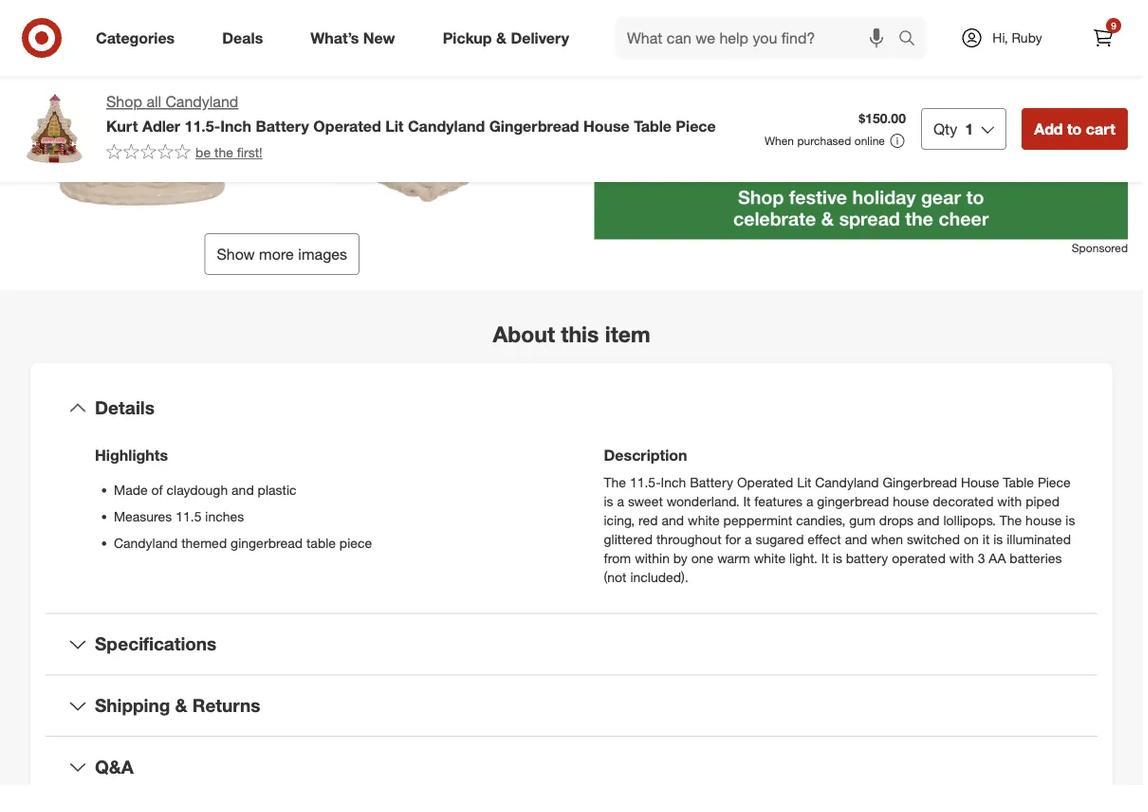 Task type: locate. For each thing, give the bounding box(es) containing it.
1 vertical spatial operated
[[737, 474, 794, 491]]

table up "piped"
[[1004, 474, 1035, 491]]

kurt adler 11.5-inch battery operated lit candyland gingerbread house table piece, 4 of 7 image
[[15, 0, 275, 218]]

highlights
[[95, 447, 168, 465]]

0 horizontal spatial table
[[634, 117, 672, 135]]

1 horizontal spatial battery
[[690, 474, 734, 491]]

as right low
[[714, 66, 730, 85]]

lit down new
[[386, 117, 404, 135]]

0 vertical spatial with
[[998, 493, 1023, 510]]

0 horizontal spatial 11.5-
[[185, 117, 220, 135]]

what's new
[[311, 29, 395, 47]]

and
[[232, 482, 254, 498], [662, 512, 685, 529], [918, 512, 940, 529], [845, 531, 868, 548]]

1 horizontal spatial inch
[[661, 474, 687, 491]]

this
[[561, 321, 599, 347]]

0 vertical spatial &
[[496, 29, 507, 47]]

0 horizontal spatial &
[[175, 695, 188, 717]]

0 vertical spatial table
[[634, 117, 672, 135]]

piece
[[676, 117, 716, 135], [1038, 474, 1071, 491]]

1 horizontal spatial 11.5-
[[630, 474, 661, 491]]

battery up first!
[[256, 117, 309, 135]]

0 vertical spatial gingerbread
[[818, 493, 890, 510]]

11.5- up sweet
[[630, 474, 661, 491]]

& for shipping
[[175, 695, 188, 717]]

1 horizontal spatial gingerbread
[[883, 474, 958, 491]]

& inside dropdown button
[[175, 695, 188, 717]]

0 horizontal spatial it
[[744, 493, 751, 510]]

the up illuminated
[[1000, 512, 1023, 529]]

operated down what's new
[[313, 117, 381, 135]]

included).
[[631, 569, 689, 586]]

of
[[151, 482, 163, 498]]

gingerbread inside shop all candyland kurt adler 11.5-inch battery operated lit candyland gingerbread house table piece
[[490, 117, 580, 135]]

plastic
[[258, 482, 297, 498]]

light.
[[790, 550, 818, 567]]

0 horizontal spatial with
[[950, 550, 975, 567]]

it up peppermint
[[744, 493, 751, 510]]

0 horizontal spatial the
[[604, 474, 626, 491]]

1 vertical spatial &
[[175, 695, 188, 717]]

from
[[604, 550, 631, 567]]

gingerbread
[[490, 117, 580, 135], [883, 474, 958, 491]]

1 horizontal spatial it
[[822, 550, 830, 567]]

to
[[1068, 120, 1082, 138]]

1
[[966, 120, 974, 138]]

with
[[998, 493, 1023, 510], [950, 550, 975, 567]]

image of kurt adler 11.5-inch battery operated lit candyland gingerbread house table piece image
[[15, 91, 91, 167]]

sugared
[[756, 531, 804, 548]]

about this item
[[493, 321, 651, 347]]

and right red
[[662, 512, 685, 529]]

specifications button
[[46, 615, 1098, 675]]

it down "effect"
[[822, 550, 830, 567]]

1 vertical spatial with
[[950, 550, 975, 567]]

gingerbread inside description the 11.5-inch battery operated lit candyland gingerbread house table piece is a sweet wonderland. it features a gingerbread house decorated with piped icing, red and white peppermint candies, gum drops and lollipops. the house is glittered throughout for a sugared effect and when switched on it is illuminated from within by one warm white light.  it is battery operated with 3 aa batteries (not included).
[[883, 474, 958, 491]]

inches
[[205, 508, 244, 525]]

$14/mo.
[[735, 66, 791, 85]]

gingerbread down inches
[[231, 535, 303, 552]]

deals
[[222, 29, 263, 47]]

inch up sweet
[[661, 474, 687, 491]]

0 vertical spatial house
[[893, 493, 930, 510]]

candyland
[[166, 93, 239, 111], [408, 117, 485, 135], [816, 474, 880, 491], [114, 535, 178, 552]]

it
[[744, 493, 751, 510], [822, 550, 830, 567]]

save 5% every day with redcard
[[633, 6, 768, 44]]

1 horizontal spatial white
[[754, 550, 786, 567]]

1 horizontal spatial house
[[961, 474, 1000, 491]]

1 vertical spatial gingerbread
[[231, 535, 303, 552]]

kurt
[[106, 117, 138, 135]]

0 vertical spatial piece
[[676, 117, 716, 135]]

themed
[[181, 535, 227, 552]]

0 horizontal spatial house
[[893, 493, 930, 510]]

with left "piped"
[[998, 493, 1023, 510]]

0 horizontal spatial operated
[[313, 117, 381, 135]]

operated
[[313, 117, 381, 135], [737, 474, 794, 491]]

add
[[1035, 120, 1064, 138]]

image gallery element
[[15, 0, 549, 275]]

first!
[[237, 144, 263, 161]]

1 horizontal spatial table
[[1004, 474, 1035, 491]]

candyland up gum
[[816, 474, 880, 491]]

1 horizontal spatial lit
[[797, 474, 812, 491]]

0 horizontal spatial a
[[617, 493, 625, 510]]

1 vertical spatial it
[[822, 550, 830, 567]]

show
[[217, 245, 255, 263]]

piece up "piped"
[[1038, 474, 1071, 491]]

9 link
[[1083, 17, 1125, 59]]

categories link
[[80, 17, 199, 59]]

piece down low
[[676, 117, 716, 135]]

advertisement region
[[595, 178, 1129, 240]]

all
[[147, 93, 161, 111]]

0 vertical spatial battery
[[256, 117, 309, 135]]

piece inside description the 11.5-inch battery operated lit candyland gingerbread house table piece is a sweet wonderland. it features a gingerbread house decorated with piped icing, red and white peppermint candies, gum drops and lollipops. the house is glittered throughout for a sugared effect and when switched on it is illuminated from within by one warm white light.  it is battery operated with 3 aa batteries (not included).
[[1038, 474, 1071, 491]]

house down "piped"
[[1026, 512, 1063, 529]]

adler
[[142, 117, 180, 135]]

1 vertical spatial gingerbread
[[883, 474, 958, 491]]

0 horizontal spatial lit
[[386, 117, 404, 135]]

operated inside description the 11.5-inch battery operated lit candyland gingerbread house table piece is a sweet wonderland. it features a gingerbread house decorated with piped icing, red and white peppermint candies, gum drops and lollipops. the house is glittered throughout for a sugared effect and when switched on it is illuminated from within by one warm white light.  it is battery operated with 3 aa batteries (not included).
[[737, 474, 794, 491]]

11.5- inside shop all candyland kurt adler 11.5-inch battery operated lit candyland gingerbread house table piece
[[185, 117, 220, 135]]

0 horizontal spatial gingerbread
[[231, 535, 303, 552]]

11.5-
[[185, 117, 220, 135], [630, 474, 661, 491]]

0 vertical spatial inch
[[220, 117, 252, 135]]

0 vertical spatial house
[[584, 117, 630, 135]]

1 horizontal spatial operated
[[737, 474, 794, 491]]

white down wonderland.
[[688, 512, 720, 529]]

a up candies,
[[807, 493, 814, 510]]

1 vertical spatial inch
[[661, 474, 687, 491]]

0 vertical spatial lit
[[386, 117, 404, 135]]

house up drops
[[893, 493, 930, 510]]

is up illuminated
[[1066, 512, 1076, 529]]

1 vertical spatial lit
[[797, 474, 812, 491]]

shop all candyland kurt adler 11.5-inch battery operated lit candyland gingerbread house table piece
[[106, 93, 716, 135]]

piece inside shop all candyland kurt adler 11.5-inch battery operated lit candyland gingerbread house table piece
[[676, 117, 716, 135]]

battery up wonderland.
[[690, 474, 734, 491]]

with left 3
[[950, 550, 975, 567]]

gingerbread up gum
[[818, 493, 890, 510]]

table down pay
[[634, 117, 672, 135]]

gingerbread
[[818, 493, 890, 510], [231, 535, 303, 552]]

inch up be the first!
[[220, 117, 252, 135]]

pay as low as $14/mo.
[[633, 66, 791, 85]]

house inside description the 11.5-inch battery operated lit candyland gingerbread house table piece is a sweet wonderland. it features a gingerbread house decorated with piped icing, red and white peppermint candies, gum drops and lollipops. the house is glittered throughout for a sugared effect and when switched on it is illuminated from within by one warm white light.  it is battery operated with 3 aa batteries (not included).
[[961, 474, 1000, 491]]

1 vertical spatial table
[[1004, 474, 1035, 491]]

1 vertical spatial house
[[1026, 512, 1063, 529]]

1 vertical spatial piece
[[1038, 474, 1071, 491]]

1 vertical spatial house
[[961, 474, 1000, 491]]

candyland inside description the 11.5-inch battery operated lit candyland gingerbread house table piece is a sweet wonderland. it features a gingerbread house decorated with piped icing, red and white peppermint candies, gum drops and lollipops. the house is glittered throughout for a sugared effect and when switched on it is illuminated from within by one warm white light.  it is battery operated with 3 aa batteries (not included).
[[816, 474, 880, 491]]

search
[[890, 30, 936, 49]]

& right pickup
[[496, 29, 507, 47]]

white
[[688, 512, 720, 529], [754, 550, 786, 567]]

candyland themed gingerbread table piece
[[114, 535, 372, 552]]

operated up features
[[737, 474, 794, 491]]

and down gum
[[845, 531, 868, 548]]

gingerbread down delivery
[[490, 117, 580, 135]]

11.5- up "be" at left
[[185, 117, 220, 135]]

within
[[635, 550, 670, 567]]

batteries
[[1010, 550, 1063, 567]]

1 vertical spatial 11.5-
[[630, 474, 661, 491]]

a right for
[[745, 531, 752, 548]]

is
[[604, 493, 614, 510], [1066, 512, 1076, 529], [994, 531, 1004, 548], [833, 550, 843, 567]]

0 vertical spatial 11.5-
[[185, 117, 220, 135]]

be the first!
[[196, 144, 263, 161]]

as
[[663, 66, 680, 85], [714, 66, 730, 85]]

0 vertical spatial gingerbread
[[490, 117, 580, 135]]

0 horizontal spatial battery
[[256, 117, 309, 135]]

categories
[[96, 29, 175, 47]]

images
[[298, 245, 348, 263]]

0 horizontal spatial piece
[[676, 117, 716, 135]]

candies,
[[797, 512, 846, 529]]

the
[[604, 474, 626, 491], [1000, 512, 1023, 529]]

table inside description the 11.5-inch battery operated lit candyland gingerbread house table piece is a sweet wonderland. it features a gingerbread house decorated with piped icing, red and white peppermint candies, gum drops and lollipops. the house is glittered throughout for a sugared effect and when switched on it is illuminated from within by one warm white light.  it is battery operated with 3 aa batteries (not included).
[[1004, 474, 1035, 491]]

5%
[[672, 6, 695, 24]]

&
[[496, 29, 507, 47], [175, 695, 188, 717]]

operated inside shop all candyland kurt adler 11.5-inch battery operated lit candyland gingerbread house table piece
[[313, 117, 381, 135]]

3
[[978, 550, 986, 567]]

1 horizontal spatial piece
[[1038, 474, 1071, 491]]

gingerbread up drops
[[883, 474, 958, 491]]

lit inside shop all candyland kurt adler 11.5-inch battery operated lit candyland gingerbread house table piece
[[386, 117, 404, 135]]

the up icing,
[[604, 474, 626, 491]]

as left low
[[663, 66, 680, 85]]

white down sugared
[[754, 550, 786, 567]]

0 horizontal spatial white
[[688, 512, 720, 529]]

and up inches
[[232, 482, 254, 498]]

pickup & delivery
[[443, 29, 570, 47]]

lit up features
[[797, 474, 812, 491]]

0 horizontal spatial as
[[663, 66, 680, 85]]

specifications
[[95, 634, 217, 656]]

a
[[617, 493, 625, 510], [807, 493, 814, 510], [745, 531, 752, 548]]

shipping
[[95, 695, 170, 717]]

house
[[584, 117, 630, 135], [961, 474, 1000, 491]]

1 vertical spatial battery
[[690, 474, 734, 491]]

1 horizontal spatial a
[[745, 531, 752, 548]]

& left returns at bottom
[[175, 695, 188, 717]]

wonderland.
[[667, 493, 740, 510]]

for
[[726, 531, 741, 548]]

1 horizontal spatial as
[[714, 66, 730, 85]]

gum
[[850, 512, 876, 529]]

a up icing,
[[617, 493, 625, 510]]

kurt adler 11.5-inch battery operated lit candyland gingerbread house table piece, 5 of 7 image
[[290, 0, 549, 218]]

0 horizontal spatial gingerbread
[[490, 117, 580, 135]]

0 vertical spatial operated
[[313, 117, 381, 135]]

0 horizontal spatial house
[[584, 117, 630, 135]]

made of claydough and plastic
[[114, 482, 297, 498]]

1 horizontal spatial &
[[496, 29, 507, 47]]

1 vertical spatial the
[[1000, 512, 1023, 529]]

returns
[[193, 695, 260, 717]]

1 horizontal spatial gingerbread
[[818, 493, 890, 510]]

candyland up adler
[[166, 93, 239, 111]]

1 horizontal spatial house
[[1026, 512, 1063, 529]]

lit
[[386, 117, 404, 135], [797, 474, 812, 491]]

lit inside description the 11.5-inch battery operated lit candyland gingerbread house table piece is a sweet wonderland. it features a gingerbread house decorated with piped icing, red and white peppermint candies, gum drops and lollipops. the house is glittered throughout for a sugared effect and when switched on it is illuminated from within by one warm white light.  it is battery operated with 3 aa batteries (not included).
[[797, 474, 812, 491]]

0 horizontal spatial inch
[[220, 117, 252, 135]]



Task type: vqa. For each thing, say whether or not it's contained in the screenshot.
Hi,
yes



Task type: describe. For each thing, give the bounding box(es) containing it.
hi, ruby
[[993, 29, 1043, 46]]

gingerbread inside description the 11.5-inch battery operated lit candyland gingerbread house table piece is a sweet wonderland. it features a gingerbread house decorated with piped icing, red and white peppermint candies, gum drops and lollipops. the house is glittered throughout for a sugared effect and when switched on it is illuminated from within by one warm white light.  it is battery operated with 3 aa batteries (not included).
[[818, 493, 890, 510]]

lollipops.
[[944, 512, 997, 529]]

warm
[[718, 550, 751, 567]]

q&a
[[95, 757, 134, 778]]

inch inside shop all candyland kurt adler 11.5-inch battery operated lit candyland gingerbread house table piece
[[220, 117, 252, 135]]

ruby
[[1012, 29, 1043, 46]]

2 horizontal spatial a
[[807, 493, 814, 510]]

sweet
[[628, 493, 663, 510]]

add to cart button
[[1022, 108, 1129, 150]]

q&a button
[[46, 738, 1098, 787]]

shipping & returns
[[95, 695, 260, 717]]

(not
[[604, 569, 627, 586]]

and up switched
[[918, 512, 940, 529]]

piece
[[340, 535, 372, 552]]

candyland down measures
[[114, 535, 178, 552]]

9
[[1112, 19, 1117, 31]]

online
[[855, 134, 886, 148]]

more
[[259, 245, 294, 263]]

pickup & delivery link
[[427, 17, 593, 59]]

pickup
[[443, 29, 492, 47]]

details
[[95, 397, 155, 419]]

decorated
[[933, 493, 994, 510]]

& for pickup
[[496, 29, 507, 47]]

icing,
[[604, 512, 635, 529]]

deals link
[[206, 17, 287, 59]]

cart
[[1087, 120, 1116, 138]]

search button
[[890, 17, 936, 63]]

shipping & returns button
[[46, 676, 1098, 737]]

redcard
[[663, 27, 716, 44]]

candyland down pickup
[[408, 117, 485, 135]]

by
[[674, 550, 688, 567]]

the
[[215, 144, 233, 161]]

show more images button
[[204, 233, 360, 275]]

What can we help you find? suggestions appear below search field
[[616, 17, 904, 59]]

on
[[964, 531, 979, 548]]

item
[[605, 321, 651, 347]]

battery inside shop all candyland kurt adler 11.5-inch battery operated lit candyland gingerbread house table piece
[[256, 117, 309, 135]]

battery inside description the 11.5-inch battery operated lit candyland gingerbread house table piece is a sweet wonderland. it features a gingerbread house decorated with piped icing, red and white peppermint candies, gum drops and lollipops. the house is glittered throughout for a sugared effect and when switched on it is illuminated from within by one warm white light.  it is battery operated with 3 aa batteries (not included).
[[690, 474, 734, 491]]

effect
[[808, 531, 842, 548]]

save
[[633, 6, 667, 24]]

0 vertical spatial it
[[744, 493, 751, 510]]

made
[[114, 482, 148, 498]]

shop
[[106, 93, 142, 111]]

one
[[692, 550, 714, 567]]

qty 1
[[934, 120, 974, 138]]

table
[[307, 535, 336, 552]]

1 vertical spatial white
[[754, 550, 786, 567]]

switched
[[907, 531, 961, 548]]

when
[[765, 134, 795, 148]]

what's new link
[[294, 17, 419, 59]]

11.5
[[176, 508, 202, 525]]

0 vertical spatial white
[[688, 512, 720, 529]]

battery
[[846, 550, 889, 567]]

about
[[493, 321, 555, 347]]

throughout
[[657, 531, 722, 548]]

day
[[742, 6, 768, 24]]

is down "effect"
[[833, 550, 843, 567]]

operated
[[892, 550, 946, 567]]

house inside shop all candyland kurt adler 11.5-inch battery operated lit candyland gingerbread house table piece
[[584, 117, 630, 135]]

with
[[633, 27, 659, 44]]

description the 11.5-inch battery operated lit candyland gingerbread house table piece is a sweet wonderland. it features a gingerbread house decorated with piped icing, red and white peppermint candies, gum drops and lollipops. the house is glittered throughout for a sugared effect and when switched on it is illuminated from within by one warm white light.  it is battery operated with 3 aa batteries (not included).
[[604, 447, 1076, 586]]

2 as from the left
[[714, 66, 730, 85]]

glittered
[[604, 531, 653, 548]]

illuminated
[[1007, 531, 1072, 548]]

sponsored
[[1072, 241, 1129, 255]]

inch inside description the 11.5-inch battery operated lit candyland gingerbread house table piece is a sweet wonderland. it features a gingerbread house decorated with piped icing, red and white peppermint candies, gum drops and lollipops. the house is glittered throughout for a sugared effect and when switched on it is illuminated from within by one warm white light.  it is battery operated with 3 aa batteries (not included).
[[661, 474, 687, 491]]

measures
[[114, 508, 172, 525]]

details button
[[46, 378, 1098, 439]]

add to cart
[[1035, 120, 1116, 138]]

hi,
[[993, 29, 1009, 46]]

pay
[[633, 66, 659, 85]]

peppermint
[[724, 512, 793, 529]]

features
[[755, 493, 803, 510]]

drops
[[880, 512, 914, 529]]

is up icing,
[[604, 493, 614, 510]]

piped
[[1026, 493, 1060, 510]]

red
[[639, 512, 658, 529]]

low
[[684, 66, 709, 85]]

new
[[363, 29, 395, 47]]

qty
[[934, 120, 958, 138]]

what's
[[311, 29, 359, 47]]

is right it
[[994, 531, 1004, 548]]

11.5- inside description the 11.5-inch battery operated lit candyland gingerbread house table piece is a sweet wonderland. it features a gingerbread house decorated with piped icing, red and white peppermint candies, gum drops and lollipops. the house is glittered throughout for a sugared effect and when switched on it is illuminated from within by one warm white light.  it is battery operated with 3 aa batteries (not included).
[[630, 474, 661, 491]]

be
[[196, 144, 211, 161]]

table inside shop all candyland kurt adler 11.5-inch battery operated lit candyland gingerbread house table piece
[[634, 117, 672, 135]]

0 vertical spatial the
[[604, 474, 626, 491]]

1 as from the left
[[663, 66, 680, 85]]

when
[[872, 531, 904, 548]]

description
[[604, 447, 688, 465]]

every
[[699, 6, 738, 24]]

be the first! link
[[106, 143, 263, 162]]

it
[[983, 531, 990, 548]]

1 horizontal spatial with
[[998, 493, 1023, 510]]

1 horizontal spatial the
[[1000, 512, 1023, 529]]

$150.00
[[859, 110, 906, 127]]



